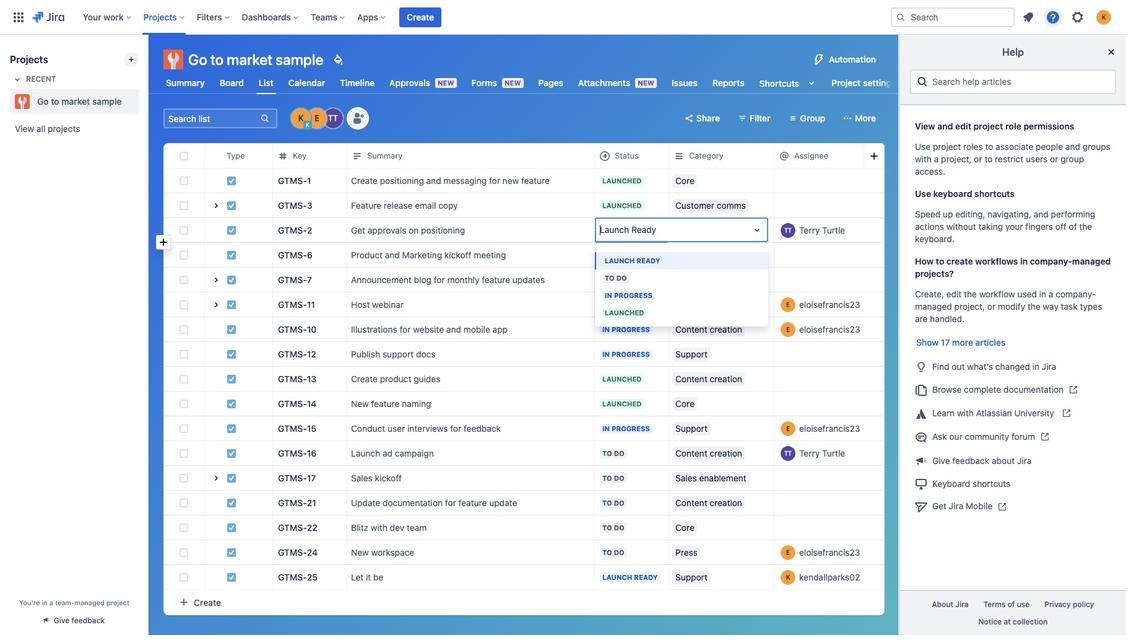 Task type: locate. For each thing, give the bounding box(es) containing it.
0 vertical spatial 17
[[942, 337, 951, 348]]

2 content creation element from the top
[[673, 372, 745, 386]]

1 vertical spatial use
[[916, 188, 932, 199]]

new feature naming
[[351, 398, 432, 409]]

2 support element from the top
[[673, 422, 711, 435]]

to for launch ad campaign
[[603, 449, 613, 457]]

0 vertical spatial support
[[676, 349, 708, 359]]

content for illustrations for website and mobile app
[[676, 324, 708, 334]]

17 inside gtms-17 link
[[307, 472, 316, 483]]

1 vertical spatial of
[[1008, 600, 1016, 609]]

0 vertical spatial summary
[[166, 77, 205, 88]]

terry turtle for content creation
[[800, 448, 846, 458]]

appswitcher icon image
[[11, 10, 26, 24]]

with up access.
[[916, 154, 932, 164]]

3 support from the top
[[676, 572, 708, 582]]

2 vertical spatial support
[[676, 572, 708, 582]]

4 eloisefrancis23 from the top
[[800, 547, 861, 557]]

task image for gtms-16
[[227, 448, 237, 458]]

new right approvals on the top left of the page
[[438, 79, 454, 87]]

collection
[[1014, 617, 1049, 626]]

cell left gtms-11
[[204, 292, 273, 317]]

None text field
[[600, 224, 603, 236]]

project, up handled.
[[955, 301, 986, 312]]

jira inside button
[[956, 600, 969, 609]]

5 gtms- from the top
[[278, 274, 307, 285]]

0 horizontal spatial summary
[[166, 77, 205, 88]]

gtms-24
[[278, 547, 318, 557]]

documentation up university
[[1004, 384, 1065, 395]]

2 horizontal spatial project
[[974, 121, 1004, 131]]

the inside speed up editing, navigating, and performing actions without taking your fingers off of the keyboard.
[[1080, 221, 1093, 232]]

use up speed
[[916, 188, 932, 199]]

7 task image from the top
[[227, 498, 237, 508]]

0 vertical spatial create button
[[400, 7, 442, 27]]

go to market sample
[[188, 51, 324, 68], [37, 96, 122, 107]]

0 vertical spatial project,
[[942, 154, 972, 164]]

0 vertical spatial managed
[[1073, 256, 1112, 266]]

launch ready for announcement blog for monthly feature updates
[[603, 275, 658, 283]]

work
[[104, 11, 124, 22]]

jira image
[[32, 10, 64, 24], [32, 10, 64, 24]]

launched for feature release email copy
[[603, 201, 642, 209]]

project, down roles
[[942, 154, 972, 164]]

2 use from the top
[[916, 188, 932, 199]]

0 vertical spatial project
[[974, 121, 1004, 131]]

to do for new workspace
[[603, 548, 625, 556]]

0 horizontal spatial view
[[15, 123, 34, 134]]

host webinar
[[351, 299, 404, 309]]

projects?
[[916, 268, 955, 279]]

1 vertical spatial give
[[54, 616, 70, 625]]

create, edit the workflow used in a company- managed project, or modify the way task types are handled.
[[916, 289, 1103, 324]]

tab list
[[156, 72, 899, 94]]

sales up update
[[351, 472, 373, 483]]

gtms- up gtms-7
[[278, 249, 307, 260]]

to left the restrict
[[985, 154, 993, 164]]

a inside use project roles to associate people and groups with a project, or to restrict users or group access.
[[935, 154, 939, 164]]

1 horizontal spatial summary
[[367, 151, 403, 161]]

content creation element for update documentation for feature update
[[673, 496, 745, 510]]

and up email
[[427, 175, 442, 186]]

key
[[293, 151, 307, 161]]

shortcuts down give feedback about jira
[[973, 478, 1011, 489]]

give inside button
[[54, 616, 70, 625]]

5 task image from the top
[[227, 374, 237, 384]]

1 horizontal spatial a
[[935, 154, 939, 164]]

6
[[307, 249, 313, 260]]

and up fingers at right
[[1035, 209, 1049, 219]]

banner
[[0, 0, 1127, 35]]

1 vertical spatial create button
[[164, 590, 885, 615]]

to do for update documentation for feature update
[[603, 498, 625, 506]]

content
[[676, 324, 708, 334], [676, 373, 708, 384], [676, 448, 708, 458], [676, 497, 708, 508]]

1 horizontal spatial documentation
[[1004, 384, 1065, 395]]

1 vertical spatial sample
[[92, 96, 122, 107]]

give down team-
[[54, 616, 70, 625]]

1 vertical spatial support
[[676, 423, 708, 433]]

1 vertical spatial project
[[934, 141, 962, 152]]

1 support element from the top
[[673, 347, 711, 361]]

or down people
[[1051, 154, 1059, 164]]

get for get approvals on positioning
[[351, 225, 366, 235]]

gtms- down gtms-22
[[278, 547, 307, 557]]

of right off
[[1070, 221, 1078, 232]]

0 horizontal spatial with
[[371, 522, 388, 533]]

3 creation from the top
[[710, 448, 743, 458]]

in right workflows
[[1021, 256, 1029, 266]]

feature
[[351, 200, 382, 210]]

1 vertical spatial with
[[958, 408, 975, 418]]

creation for update documentation for feature update
[[710, 497, 743, 508]]

create project image
[[126, 55, 136, 64]]

new right forms
[[505, 79, 521, 87]]

4 task image from the top
[[227, 349, 237, 359]]

17 up the 21
[[307, 472, 316, 483]]

gtms- for 6
[[278, 249, 307, 260]]

2 creation from the top
[[710, 373, 743, 384]]

Search list text field
[[165, 110, 259, 127]]

1 vertical spatial go
[[37, 96, 49, 107]]

projects
[[48, 123, 80, 134]]

feedback
[[464, 423, 501, 433], [953, 455, 990, 466], [72, 616, 105, 625]]

reports link
[[711, 72, 748, 94]]

projects right work
[[143, 11, 177, 22]]

1 vertical spatial the
[[965, 289, 978, 299]]

gtms- down gtms-6
[[278, 274, 307, 285]]

1 vertical spatial managed
[[916, 301, 953, 312]]

2 horizontal spatial managed
[[1073, 256, 1112, 266]]

get down feature
[[351, 225, 366, 235]]

enablement
[[700, 472, 747, 483]]

2 vertical spatial the
[[1028, 301, 1041, 312]]

search image
[[897, 12, 906, 22]]

0 vertical spatial market
[[227, 51, 273, 68]]

1 sales from the left
[[351, 472, 373, 483]]

reports
[[713, 77, 745, 88]]

open image
[[750, 222, 765, 237], [209, 273, 224, 287], [209, 471, 224, 486]]

11 gtms- from the top
[[278, 423, 307, 433]]

of left use
[[1008, 600, 1016, 609]]

cell down type
[[204, 193, 273, 218]]

sales kickoff
[[351, 472, 402, 483]]

2 horizontal spatial or
[[1051, 154, 1059, 164]]

launched for new feature naming
[[603, 399, 642, 407]]

projects up recent
[[10, 54, 48, 65]]

cell for gtms-7
[[204, 267, 273, 292]]

1 horizontal spatial go
[[188, 51, 207, 68]]

new for attachments
[[638, 79, 655, 87]]

edit right the create,
[[947, 289, 962, 299]]

a left team-
[[49, 598, 53, 607]]

0 horizontal spatial sample
[[92, 96, 122, 107]]

display or create a field to show in your list view image
[[867, 148, 882, 163]]

gtms- inside 'link'
[[278, 225, 307, 235]]

1 horizontal spatial sales
[[676, 472, 697, 483]]

1 vertical spatial a
[[1049, 289, 1054, 299]]

documentation
[[1004, 384, 1065, 395], [383, 497, 443, 508]]

summary up release
[[367, 151, 403, 161]]

2 sales from the left
[[676, 472, 697, 483]]

copy
[[439, 200, 458, 210]]

17 inside show 17 more articles button
[[942, 337, 951, 348]]

for left new
[[489, 175, 501, 186]]

4 cell from the top
[[204, 465, 273, 491]]

give feedback button
[[36, 610, 112, 631]]

4 content creation from the top
[[676, 497, 743, 508]]

gtms- down gtms-11
[[278, 324, 307, 334]]

ready for announcement blog for monthly feature updates
[[635, 275, 658, 283]]

kickoff down ad at the left of page
[[375, 472, 402, 483]]

0 vertical spatial get
[[351, 225, 366, 235]]

of
[[1070, 221, 1078, 232], [1008, 600, 1016, 609]]

share
[[697, 113, 721, 123]]

to for blitz with dev team
[[603, 523, 613, 531]]

1 cell from the top
[[204, 193, 273, 218]]

gtms- down gtms-24
[[278, 572, 307, 582]]

managed inside how to create workflows in company-managed projects?
[[1073, 256, 1112, 266]]

for
[[489, 175, 501, 186], [434, 274, 445, 285], [400, 324, 411, 334], [451, 423, 462, 433], [445, 497, 457, 508]]

progress for website
[[612, 325, 650, 333]]

publish support docs
[[351, 349, 436, 359]]

1 horizontal spatial the
[[1028, 301, 1041, 312]]

core element for kickoff
[[673, 248, 698, 262]]

0 horizontal spatial projects
[[10, 54, 48, 65]]

3 task image from the top
[[227, 324, 237, 334]]

eloisefrancis23 for press
[[800, 547, 861, 557]]

collapse recent projects image
[[10, 72, 25, 87]]

1 horizontal spatial managed
[[916, 301, 953, 312]]

table
[[164, 144, 1127, 590]]

2 eloisefrancis23 from the top
[[800, 324, 861, 334]]

shortcuts
[[975, 188, 1015, 199], [973, 478, 1011, 489]]

cell left gtms-7
[[204, 267, 273, 292]]

0 vertical spatial terry
[[800, 225, 820, 235]]

interviews
[[408, 423, 448, 433]]

2 gtms- from the top
[[278, 200, 307, 210]]

ad
[[383, 448, 393, 458]]

open image for sales kickoff
[[209, 471, 224, 486]]

1 vertical spatial summary
[[367, 151, 403, 161]]

use
[[916, 141, 931, 152], [916, 188, 932, 199]]

4 content creation element from the top
[[673, 496, 745, 510]]

in for docs
[[603, 350, 610, 358]]

for left update
[[445, 497, 457, 508]]

create button
[[400, 7, 442, 27], [164, 590, 885, 615]]

company- inside create, edit the workflow used in a company- managed project, or modify the way task types are handled.
[[1057, 289, 1097, 299]]

notifications image
[[1022, 10, 1037, 24]]

feedback down the you're in a team-managed project
[[72, 616, 105, 625]]

gtms- for 17
[[278, 472, 307, 483]]

4 content from the top
[[676, 497, 708, 508]]

gtms- down gtms-1 at the left top
[[278, 200, 307, 210]]

16 gtms- from the top
[[278, 547, 307, 557]]

go to market sample up list
[[188, 51, 324, 68]]

with inside learn with atlassian university link
[[958, 408, 975, 418]]

gtms- for 10
[[278, 324, 307, 334]]

do for blitz with dev team
[[614, 523, 625, 531]]

with for blitz with dev team
[[371, 522, 388, 533]]

3 support element from the top
[[673, 570, 711, 584]]

access.
[[916, 166, 946, 177]]

1 content creation element from the top
[[673, 322, 745, 336]]

gtms- for 15
[[278, 423, 307, 433]]

0 vertical spatial give
[[933, 455, 951, 466]]

managed down the create,
[[916, 301, 953, 312]]

and up the group
[[1066, 141, 1081, 152]]

1 vertical spatial turtle
[[823, 448, 846, 458]]

0 horizontal spatial documentation
[[383, 497, 443, 508]]

give feedback about jira
[[933, 455, 1032, 466]]

1 horizontal spatial 17
[[942, 337, 951, 348]]

view all projects
[[15, 123, 80, 134]]

give for give feedback about jira
[[933, 455, 951, 466]]

show
[[917, 337, 939, 348]]

1 horizontal spatial feedback
[[464, 423, 501, 433]]

add to starred image
[[135, 94, 150, 109]]

1 open image from the top
[[209, 198, 224, 213]]

3 eloisefrancis23 from the top
[[800, 423, 861, 433]]

14 gtms- from the top
[[278, 497, 307, 508]]

gtms-
[[278, 175, 307, 186], [278, 200, 307, 210], [278, 225, 307, 235], [278, 249, 307, 260], [278, 274, 307, 285], [278, 299, 307, 309], [278, 324, 307, 334], [278, 349, 307, 359], [278, 373, 307, 384], [278, 398, 307, 409], [278, 423, 307, 433], [278, 448, 307, 458], [278, 472, 307, 483], [278, 497, 307, 508], [278, 522, 307, 533], [278, 547, 307, 557], [278, 572, 307, 582]]

use inside use project roles to associate people and groups with a project, or to restrict users or group access.
[[916, 141, 931, 152]]

kickoff up monthly
[[445, 249, 472, 260]]

2 core element from the top
[[673, 223, 698, 237]]

Search help articles field
[[929, 71, 1111, 93]]

to do for sales kickoff
[[603, 474, 625, 482]]

creation for launch ad campaign
[[710, 448, 743, 458]]

7 task image from the top
[[227, 448, 237, 458]]

gtms- for 11
[[278, 299, 307, 309]]

2 vertical spatial project
[[107, 598, 129, 607]]

sample left add to starred image
[[92, 96, 122, 107]]

1 horizontal spatial with
[[916, 154, 932, 164]]

new
[[503, 175, 519, 186]]

a up way
[[1049, 289, 1054, 299]]

gtms- up gtms-15
[[278, 398, 307, 409]]

task image for gtms-13
[[227, 374, 237, 384]]

product
[[380, 373, 412, 384]]

0 vertical spatial sample
[[276, 51, 324, 68]]

update
[[351, 497, 381, 508]]

2 task image from the top
[[227, 250, 237, 260]]

do for launch ad campaign
[[614, 449, 625, 457]]

1 horizontal spatial sample
[[276, 51, 324, 68]]

and down approvals
[[385, 249, 400, 260]]

core for team
[[676, 522, 695, 533]]

1
[[307, 175, 311, 186]]

0 vertical spatial of
[[1070, 221, 1078, 232]]

1 vertical spatial support element
[[673, 422, 711, 435]]

core for kickoff
[[676, 249, 695, 260]]

10 gtms- from the top
[[278, 398, 307, 409]]

project left roles
[[934, 141, 962, 152]]

keyboard.
[[916, 234, 955, 244]]

1 vertical spatial open image
[[209, 297, 224, 312]]

help image
[[1046, 10, 1061, 24]]

recent
[[26, 74, 56, 84]]

15 gtms- from the top
[[278, 522, 307, 533]]

1 core element from the top
[[673, 174, 698, 187]]

use project roles to associate people and groups with a project, or to restrict users or group access.
[[916, 141, 1111, 177]]

1 vertical spatial terry
[[800, 448, 820, 458]]

company- down off
[[1031, 256, 1073, 266]]

gtms- down gtms-17
[[278, 497, 307, 508]]

0 vertical spatial feedback
[[464, 423, 501, 433]]

market up view all projects link
[[62, 96, 90, 107]]

automation
[[830, 54, 877, 64]]

content creation element for illustrations for website and mobile app
[[673, 322, 745, 336]]

company-
[[1031, 256, 1073, 266], [1057, 289, 1097, 299]]

with right learn
[[958, 408, 975, 418]]

9 task image from the top
[[227, 547, 237, 557]]

content creation element
[[673, 322, 745, 336], [673, 372, 745, 386], [673, 446, 745, 460], [673, 496, 745, 510]]

4 creation from the top
[[710, 497, 743, 508]]

it
[[366, 572, 371, 582]]

1 task image from the top
[[227, 176, 237, 186]]

task image
[[227, 225, 237, 235], [227, 250, 237, 260], [227, 275, 237, 285], [227, 300, 237, 309], [227, 399, 237, 409], [227, 423, 237, 433], [227, 448, 237, 458], [227, 523, 237, 533], [227, 547, 237, 557]]

1 content from the top
[[676, 324, 708, 334]]

to right roles
[[986, 141, 994, 152]]

3 gtms- from the top
[[278, 225, 307, 235]]

managed up types
[[1073, 256, 1112, 266]]

tab list containing list
[[156, 72, 899, 94]]

use for use project roles to associate people and groups with a project, or to restrict users or group access.
[[916, 141, 931, 152]]

6 gtms- from the top
[[278, 299, 307, 309]]

in progress for docs
[[603, 350, 650, 358]]

the left workflow
[[965, 289, 978, 299]]

content creation element for create product guides
[[673, 372, 745, 386]]

cell left gtms-17
[[204, 465, 273, 491]]

to up projects?
[[937, 256, 945, 266]]

to
[[211, 51, 224, 68], [51, 96, 59, 107], [986, 141, 994, 152], [985, 154, 993, 164], [937, 256, 945, 266]]

2 content from the top
[[676, 373, 708, 384]]

dashboards button
[[238, 7, 304, 27]]

get inside table
[[351, 225, 366, 235]]

in for interviews
[[603, 424, 610, 432]]

project settings
[[832, 77, 897, 88]]

in right you're
[[42, 598, 48, 607]]

7 gtms- from the top
[[278, 324, 307, 334]]

board link
[[217, 72, 247, 94]]

1 creation from the top
[[710, 324, 743, 334]]

use up access.
[[916, 141, 931, 152]]

gtms- for 14
[[278, 398, 307, 409]]

0 horizontal spatial go
[[37, 96, 49, 107]]

2 support from the top
[[676, 423, 708, 433]]

ask
[[933, 431, 948, 442]]

0 vertical spatial with
[[916, 154, 932, 164]]

filter
[[750, 113, 771, 123]]

a up access.
[[935, 154, 939, 164]]

3 content creation element from the top
[[673, 446, 745, 460]]

about
[[933, 600, 954, 609]]

core element
[[673, 174, 698, 187], [673, 223, 698, 237], [673, 248, 698, 262], [673, 397, 698, 410], [673, 521, 698, 534]]

2 vertical spatial feedback
[[72, 616, 105, 625]]

for left website
[[400, 324, 411, 334]]

0 vertical spatial turtle
[[823, 225, 846, 235]]

gtms-17
[[278, 472, 316, 483]]

task image for gtms-21
[[227, 498, 237, 508]]

1 terry turtle from the top
[[800, 225, 846, 235]]

task
[[1062, 301, 1079, 312]]

to up board
[[211, 51, 224, 68]]

7
[[307, 274, 312, 285]]

0 vertical spatial use
[[916, 141, 931, 152]]

open image for gtms-3
[[209, 198, 224, 213]]

12 gtms- from the top
[[278, 448, 307, 458]]

edit up roles
[[956, 121, 972, 131]]

release
[[384, 200, 413, 210]]

1 task image from the top
[[227, 225, 237, 235]]

0 horizontal spatial 17
[[307, 472, 316, 483]]

1 horizontal spatial or
[[988, 301, 996, 312]]

shortcuts
[[760, 78, 800, 88]]

in inside how to create workflows in company-managed projects?
[[1021, 256, 1029, 266]]

cell
[[204, 193, 273, 218], [204, 267, 273, 292], [204, 292, 273, 317], [204, 465, 273, 491]]

13 gtms- from the top
[[278, 472, 307, 483]]

1 horizontal spatial view
[[916, 121, 936, 131]]

the down performing
[[1080, 221, 1093, 232]]

5 core element from the top
[[673, 521, 698, 534]]

task image for gtms-25
[[227, 572, 237, 582]]

3 core from the top
[[676, 249, 695, 260]]

0 vertical spatial company-
[[1031, 256, 1073, 266]]

gtms- for 25
[[278, 572, 307, 582]]

feedback inside table
[[464, 423, 501, 433]]

or down roles
[[975, 154, 983, 164]]

calendar link
[[286, 72, 328, 94]]

17 gtms- from the top
[[278, 572, 307, 582]]

0 vertical spatial projects
[[143, 11, 177, 22]]

0 horizontal spatial or
[[975, 154, 983, 164]]

1 horizontal spatial give
[[933, 455, 951, 466]]

3 core element from the top
[[673, 248, 698, 262]]

ask our community forum link
[[911, 425, 1117, 449]]

gtms- up gtms-16
[[278, 423, 307, 433]]

0 horizontal spatial get
[[351, 225, 366, 235]]

in up way
[[1040, 289, 1047, 299]]

3 cell from the top
[[204, 292, 273, 317]]

1 core from the top
[[676, 175, 695, 186]]

gtms- down gtms-3 at left top
[[278, 225, 307, 235]]

gtms- up the gtms-21
[[278, 472, 307, 483]]

group
[[1061, 154, 1085, 164]]

cell for gtms-3
[[204, 193, 273, 218]]

gtms- down gtms-7
[[278, 299, 307, 309]]

support
[[676, 349, 708, 359], [676, 423, 708, 433], [676, 572, 708, 582]]

positioning up feature release email copy
[[380, 175, 424, 186]]

get down keyboard
[[933, 501, 947, 511]]

progress for interviews
[[612, 424, 650, 432]]

1 vertical spatial company-
[[1057, 289, 1097, 299]]

sidebar navigation image
[[135, 50, 162, 74]]

4 gtms- from the top
[[278, 249, 307, 260]]

3 content creation from the top
[[676, 448, 743, 458]]

3 content from the top
[[676, 448, 708, 458]]

2 cell from the top
[[204, 267, 273, 292]]

content creation for create product guides
[[676, 373, 743, 384]]

2 horizontal spatial with
[[958, 408, 975, 418]]

8 task image from the top
[[227, 523, 237, 533]]

0 horizontal spatial managed
[[75, 598, 105, 607]]

feedback right interviews
[[464, 423, 501, 433]]

use for use keyboard shortcuts
[[916, 188, 932, 199]]

show 17 more articles
[[917, 337, 1006, 348]]

9 gtms- from the top
[[278, 373, 307, 384]]

to for update documentation for feature update
[[603, 498, 613, 506]]

core for messaging
[[676, 175, 695, 186]]

feature left update
[[459, 497, 487, 508]]

gtms- down gtms-12
[[278, 373, 307, 384]]

1 horizontal spatial project
[[934, 141, 962, 152]]

0 horizontal spatial sales
[[351, 472, 373, 483]]

1 horizontal spatial projects
[[143, 11, 177, 22]]

1 content creation from the top
[[676, 324, 743, 334]]

new left "issues"
[[638, 79, 655, 87]]

edit inside create, edit the workflow used in a company- managed project, or modify the way task types are handled.
[[947, 289, 962, 299]]

project up "give feedback" button
[[107, 598, 129, 607]]

open image
[[209, 198, 224, 213], [209, 297, 224, 312]]

2 vertical spatial support element
[[673, 570, 711, 584]]

sales enablement
[[676, 472, 747, 483]]

2 turtle from the top
[[823, 448, 846, 458]]

0 horizontal spatial go to market sample
[[37, 96, 122, 107]]

gtms-17 link
[[278, 472, 321, 484]]

2 horizontal spatial the
[[1080, 221, 1093, 232]]

gtms- for 1
[[278, 175, 307, 186]]

11
[[307, 299, 315, 309]]

2 terry turtle from the top
[[800, 448, 846, 458]]

2 content creation from the top
[[676, 373, 743, 384]]

support element
[[673, 347, 711, 361], [673, 422, 711, 435], [673, 570, 711, 584]]

gtms- down the gtms-21
[[278, 522, 307, 533]]

1 vertical spatial documentation
[[383, 497, 443, 508]]

project left "role"
[[974, 121, 1004, 131]]

gtms- up gtms-3 at left top
[[278, 175, 307, 186]]

managed up give feedback
[[75, 598, 105, 607]]

banner containing your work
[[0, 0, 1127, 35]]

1 vertical spatial project,
[[955, 301, 986, 312]]

task image for gtms-12
[[227, 349, 237, 359]]

issues link
[[670, 72, 701, 94]]

with left dev
[[371, 522, 388, 533]]

gtms-25 link
[[278, 571, 323, 583]]

go down recent
[[37, 96, 49, 107]]

0 horizontal spatial a
[[49, 598, 53, 607]]

16
[[307, 448, 317, 458]]

monthly
[[448, 274, 480, 285]]

the down used
[[1028, 301, 1041, 312]]

market up list
[[227, 51, 273, 68]]

0 vertical spatial the
[[1080, 221, 1093, 232]]

gtms-7 link
[[278, 274, 317, 286]]

1 horizontal spatial get
[[933, 501, 947, 511]]

give down ask
[[933, 455, 951, 466]]

8 gtms- from the top
[[278, 349, 307, 359]]

1 horizontal spatial of
[[1070, 221, 1078, 232]]

gtms-13
[[278, 373, 317, 384]]

5 core from the top
[[676, 522, 695, 533]]

1 vertical spatial terry turtle
[[800, 448, 846, 458]]

support for kendallparks02
[[676, 572, 708, 582]]

1 vertical spatial feedback
[[953, 455, 990, 466]]

ask our community forum
[[933, 431, 1036, 442]]

2 open image from the top
[[209, 297, 224, 312]]

community
[[966, 431, 1010, 442]]

0 vertical spatial terry turtle
[[800, 225, 846, 235]]

eloisefrancis23
[[800, 299, 861, 309], [800, 324, 861, 334], [800, 423, 861, 433], [800, 547, 861, 557]]

off
[[1056, 221, 1067, 232]]

content for create product guides
[[676, 373, 708, 384]]

turtle for core
[[823, 225, 846, 235]]

task image for gtms-6
[[227, 250, 237, 260]]

8 task image from the top
[[227, 572, 237, 582]]

get approvals on positioning
[[351, 225, 465, 235]]

gtms- up gtms-17
[[278, 448, 307, 458]]

1 use from the top
[[916, 141, 931, 152]]

feedback for give feedback
[[72, 616, 105, 625]]

view up access.
[[916, 121, 936, 131]]

1 turtle from the top
[[823, 225, 846, 235]]

2 vertical spatial with
[[371, 522, 388, 533]]

sample up calendar
[[276, 51, 324, 68]]

1 terry from the top
[[800, 225, 820, 235]]

set project background image
[[331, 52, 346, 67]]

1 gtms- from the top
[[278, 175, 307, 186]]

gtms-21 link
[[278, 497, 321, 509]]

to do for blitz with dev team
[[603, 523, 625, 531]]

gtms- for 2
[[278, 225, 307, 235]]

task image
[[227, 176, 237, 186], [227, 200, 237, 210], [227, 324, 237, 334], [227, 349, 237, 359], [227, 374, 237, 384], [227, 473, 237, 483], [227, 498, 237, 508], [227, 572, 237, 582]]

approvals
[[368, 225, 407, 235]]

2 terry from the top
[[800, 448, 820, 458]]

view for view and edit project role permissions
[[916, 121, 936, 131]]

go up summary link at the top
[[188, 51, 207, 68]]

summary up search list text box
[[166, 77, 205, 88]]

in inside create, edit the workflow used in a company- managed project, or modify the way task types are handled.
[[1040, 289, 1047, 299]]

2 core from the top
[[676, 225, 695, 235]]

1 vertical spatial open image
[[209, 273, 224, 287]]

5 task image from the top
[[227, 399, 237, 409]]

dashboards
[[242, 11, 291, 22]]

1 vertical spatial shortcuts
[[973, 478, 1011, 489]]

automation button
[[807, 50, 884, 69]]

do for new workspace
[[614, 548, 625, 556]]

2 task image from the top
[[227, 200, 237, 210]]

gtms- for 3
[[278, 200, 307, 210]]

announcement blog for monthly feature updates
[[351, 274, 545, 285]]

6 task image from the top
[[227, 423, 237, 433]]

marketing
[[403, 249, 442, 260]]

gtms-2
[[278, 225, 312, 235]]

feedback inside button
[[72, 616, 105, 625]]

timeline link
[[338, 72, 377, 94]]

creation for create product guides
[[710, 373, 743, 384]]

launched for create product guides
[[603, 375, 642, 383]]

0 horizontal spatial the
[[965, 289, 978, 299]]

sales for sales enablement
[[676, 472, 697, 483]]



Task type: vqa. For each thing, say whether or not it's contained in the screenshot.
Task icon associated with GTMS-14
yes



Task type: describe. For each thing, give the bounding box(es) containing it.
dev
[[390, 522, 405, 533]]

gtms- for 16
[[278, 448, 307, 458]]

used
[[1018, 289, 1038, 299]]

view for view all projects
[[15, 123, 34, 134]]

task image for gtms-2
[[227, 225, 237, 235]]

gtms-11 link
[[278, 298, 320, 311]]

project inside use project roles to associate people and groups with a project, or to restrict users or group access.
[[934, 141, 962, 152]]

list
[[259, 77, 274, 88]]

press
[[676, 547, 698, 557]]

press element
[[673, 546, 701, 559]]

gtms- for 22
[[278, 522, 307, 533]]

messaging
[[444, 175, 487, 186]]

apps button
[[354, 7, 391, 27]]

performing
[[1052, 209, 1096, 219]]

summary link
[[164, 72, 207, 94]]

3
[[307, 200, 313, 210]]

create positioning and messaging for new feature
[[351, 175, 550, 186]]

learn
[[933, 408, 955, 418]]

close image
[[1105, 45, 1120, 59]]

gtms- for 7
[[278, 274, 307, 285]]

17 for gtms-
[[307, 472, 316, 483]]

to for new workspace
[[603, 548, 613, 556]]

1 eloisefrancis23 from the top
[[800, 299, 861, 309]]

feedback for give feedback about jira
[[953, 455, 990, 466]]

content creation for illustrations for website and mobile app
[[676, 324, 743, 334]]

content for update documentation for feature update
[[676, 497, 708, 508]]

in progress for website
[[603, 325, 650, 333]]

mobile
[[464, 324, 491, 334]]

creation for illustrations for website and mobile app
[[710, 324, 743, 334]]

task image for gtms-10
[[227, 324, 237, 334]]

17 for show
[[942, 337, 951, 348]]

feature right new
[[522, 175, 550, 186]]

editing,
[[956, 209, 986, 219]]

new for forms
[[505, 79, 521, 87]]

to do for launch ad campaign
[[603, 449, 625, 457]]

type
[[227, 151, 245, 161]]

task image for gtms-15
[[227, 423, 237, 433]]

task image for gtms-14
[[227, 399, 237, 409]]

gtms-22
[[278, 522, 318, 533]]

your profile and settings image
[[1097, 10, 1112, 24]]

4 core from the top
[[676, 398, 695, 409]]

eloisefrancis23 for content creation
[[800, 324, 861, 334]]

and inside speed up editing, navigating, and performing actions without taking your fingers off of the keyboard.
[[1035, 209, 1049, 219]]

gtms-6 link
[[278, 249, 318, 261]]

content for launch ad campaign
[[676, 448, 708, 458]]

updates
[[513, 274, 545, 285]]

assignee
[[795, 151, 829, 161]]

gtms- for 21
[[278, 497, 307, 508]]

1 vertical spatial positioning
[[421, 225, 465, 235]]

blitz
[[351, 522, 369, 533]]

get for get jira mobile
[[933, 501, 947, 511]]

do for update documentation for feature update
[[614, 498, 625, 506]]

documentation inside table
[[383, 497, 443, 508]]

host
[[351, 299, 370, 309]]

you're
[[19, 598, 40, 607]]

sales for sales kickoff
[[351, 472, 373, 483]]

1 vertical spatial kickoff
[[375, 472, 402, 483]]

gtms- for 24
[[278, 547, 307, 557]]

your
[[83, 11, 101, 22]]

announcement
[[351, 274, 412, 285]]

filters button
[[193, 7, 235, 27]]

show 17 more articles button
[[911, 335, 1013, 350]]

keyboard shortcuts link
[[911, 472, 1117, 495]]

create image
[[156, 235, 171, 250]]

create inside primary element
[[407, 11, 434, 22]]

Search field
[[892, 7, 1015, 27]]

primary element
[[7, 0, 882, 34]]

task image for gtms-24
[[227, 547, 237, 557]]

project, inside create, edit the workflow used in a company- managed project, or modify the way task types are handled.
[[955, 301, 986, 312]]

ready for get approvals on positioning
[[635, 226, 658, 234]]

privacy policy link
[[1038, 596, 1103, 613]]

role
[[1006, 121, 1022, 131]]

new up the conduct
[[351, 398, 369, 409]]

gtms-10 link
[[278, 323, 322, 335]]

summary inside table
[[367, 151, 403, 161]]

launch ready for get approvals on positioning
[[603, 226, 658, 234]]

cell for gtms-11
[[204, 292, 273, 317]]

0 vertical spatial go
[[188, 51, 207, 68]]

sales enablement element
[[673, 471, 749, 485]]

people
[[1037, 141, 1064, 152]]

1 vertical spatial go to market sample
[[37, 96, 122, 107]]

terms of use
[[984, 600, 1031, 609]]

open image for gtms-11
[[209, 297, 224, 312]]

settings image
[[1071, 10, 1086, 24]]

our
[[950, 431, 963, 442]]

2 vertical spatial managed
[[75, 598, 105, 607]]

gtms-12 link
[[278, 348, 321, 360]]

navigating,
[[988, 209, 1032, 219]]

associate
[[996, 141, 1034, 152]]

summary inside summary link
[[166, 77, 205, 88]]

product and marketing kickoff meeting
[[351, 249, 507, 260]]

terry for core
[[800, 225, 820, 235]]

6 task image from the top
[[227, 473, 237, 483]]

gtms-15 link
[[278, 422, 322, 435]]

terry turtle for core
[[800, 225, 846, 235]]

way
[[1044, 301, 1059, 312]]

and inside use project roles to associate people and groups with a project, or to restrict users or group access.
[[1066, 141, 1081, 152]]

a inside create, edit the workflow used in a company- managed project, or modify the way task types are handled.
[[1049, 289, 1054, 299]]

10
[[307, 324, 317, 334]]

content creation for update documentation for feature update
[[676, 497, 743, 508]]

for right interviews
[[451, 423, 462, 433]]

managed inside create, edit the workflow used in a company- managed project, or modify the way task types are handled.
[[916, 301, 953, 312]]

notice at collection
[[979, 617, 1049, 626]]

forum
[[1012, 431, 1036, 442]]

launch ready for let it be
[[603, 573, 658, 581]]

gtms-1 link
[[278, 174, 316, 187]]

gtms-3
[[278, 200, 313, 210]]

new down blitz on the left of page
[[351, 547, 369, 557]]

core element for team
[[673, 521, 698, 534]]

terry for content creation
[[800, 448, 820, 458]]

support for eloisefrancis23
[[676, 423, 708, 433]]

2
[[307, 225, 312, 235]]

about jira
[[933, 600, 969, 609]]

project, inside use project roles to associate people and groups with a project, or to restrict users or group access.
[[942, 154, 972, 164]]

keyboard
[[934, 188, 973, 199]]

find out what's changed in jira
[[933, 361, 1057, 372]]

notice
[[979, 617, 1003, 626]]

gtms-6
[[278, 249, 313, 260]]

group button
[[784, 108, 833, 128]]

core for positioning
[[676, 225, 695, 235]]

launched for create positioning and messaging for new feature
[[603, 176, 642, 184]]

new workspace
[[351, 547, 415, 557]]

1 horizontal spatial go to market sample
[[188, 51, 324, 68]]

launch ready for product and marketing kickoff meeting
[[603, 251, 658, 259]]

workflow
[[980, 289, 1016, 299]]

view and edit project role permissions
[[916, 121, 1075, 131]]

more
[[953, 337, 974, 348]]

4 core element from the top
[[673, 397, 698, 410]]

1 vertical spatial projects
[[10, 54, 48, 65]]

to down recent
[[51, 96, 59, 107]]

view all projects link
[[10, 118, 139, 140]]

project
[[832, 77, 861, 88]]

projects button
[[140, 7, 189, 27]]

with inside use project roles to associate people and groups with a project, or to restrict users or group access.
[[916, 154, 932, 164]]

in progress for interviews
[[603, 424, 650, 432]]

category
[[690, 151, 724, 161]]

give feedback about jira link
[[911, 449, 1117, 472]]

0 horizontal spatial of
[[1008, 600, 1016, 609]]

privacy policy
[[1045, 600, 1095, 609]]

1 vertical spatial market
[[62, 96, 90, 107]]

14
[[307, 398, 317, 409]]

automation image
[[812, 52, 827, 67]]

and left mobile
[[447, 324, 462, 334]]

website
[[413, 324, 444, 334]]

get jira mobile link
[[911, 495, 1117, 518]]

core element for positioning
[[673, 223, 698, 237]]

0 vertical spatial kickoff
[[445, 249, 472, 260]]

gtms-22 link
[[278, 521, 323, 534]]

open image for announcement blog for monthly feature updates
[[209, 273, 224, 287]]

give for give feedback
[[54, 616, 70, 625]]

task image for gtms-1
[[227, 176, 237, 186]]

illustrations for website and mobile app
[[351, 324, 508, 334]]

create product guides
[[351, 373, 441, 384]]

let it be
[[351, 572, 384, 582]]

new for approvals
[[438, 79, 454, 87]]

in right changed
[[1033, 361, 1040, 372]]

0 vertical spatial documentation
[[1004, 384, 1065, 395]]

find
[[933, 361, 950, 372]]

apps
[[357, 11, 379, 22]]

progress for docs
[[612, 350, 650, 358]]

teams
[[311, 11, 338, 22]]

and up access.
[[938, 121, 954, 131]]

support element for eloisefrancis23
[[673, 422, 711, 435]]

to for sales kickoff
[[603, 474, 613, 482]]

feature down product
[[371, 398, 400, 409]]

projects inside projects dropdown button
[[143, 11, 177, 22]]

gtms- for 12
[[278, 349, 307, 359]]

to inside how to create workflows in company-managed projects?
[[937, 256, 945, 266]]

3 task image from the top
[[227, 275, 237, 285]]

cell for gtms-17
[[204, 465, 273, 491]]

0 vertical spatial open image
[[750, 222, 765, 237]]

turtle for content creation
[[823, 448, 846, 458]]

workspace
[[371, 547, 415, 557]]

eloisefrancis23 for support
[[800, 423, 861, 433]]

2 vertical spatial a
[[49, 598, 53, 607]]

21
[[307, 497, 316, 508]]

task image for gtms-22
[[227, 523, 237, 533]]

content creation for launch ad campaign
[[676, 448, 743, 458]]

kendallparks02
[[800, 572, 861, 582]]

update
[[490, 497, 518, 508]]

terms of use link
[[977, 596, 1038, 613]]

feature down meeting
[[482, 274, 511, 285]]

content creation element for launch ad campaign
[[673, 446, 745, 460]]

13
[[307, 373, 317, 384]]

meeting
[[474, 249, 507, 260]]

pages
[[539, 77, 564, 88]]

customer comms element
[[673, 199, 749, 212]]

ready for let it be
[[635, 573, 658, 581]]

company- inside how to create workflows in company-managed projects?
[[1031, 256, 1073, 266]]

of inside speed up editing, navigating, and performing actions without taking your fingers off of the keyboard.
[[1070, 221, 1078, 232]]

0 vertical spatial edit
[[956, 121, 972, 131]]

0 vertical spatial positioning
[[380, 175, 424, 186]]

create button inside primary element
[[400, 7, 442, 27]]

add people image
[[351, 111, 366, 126]]

1 support from the top
[[676, 349, 708, 359]]

notice at collection link
[[972, 613, 1056, 630]]

table containing gtms-1
[[164, 144, 1127, 590]]

4 task image from the top
[[227, 300, 237, 309]]

share button
[[680, 108, 728, 128]]

for right blog
[[434, 274, 445, 285]]

0 vertical spatial shortcuts
[[975, 188, 1015, 199]]

or inside create, edit the workflow used in a company- managed project, or modify the way task types are handled.
[[988, 301, 996, 312]]



